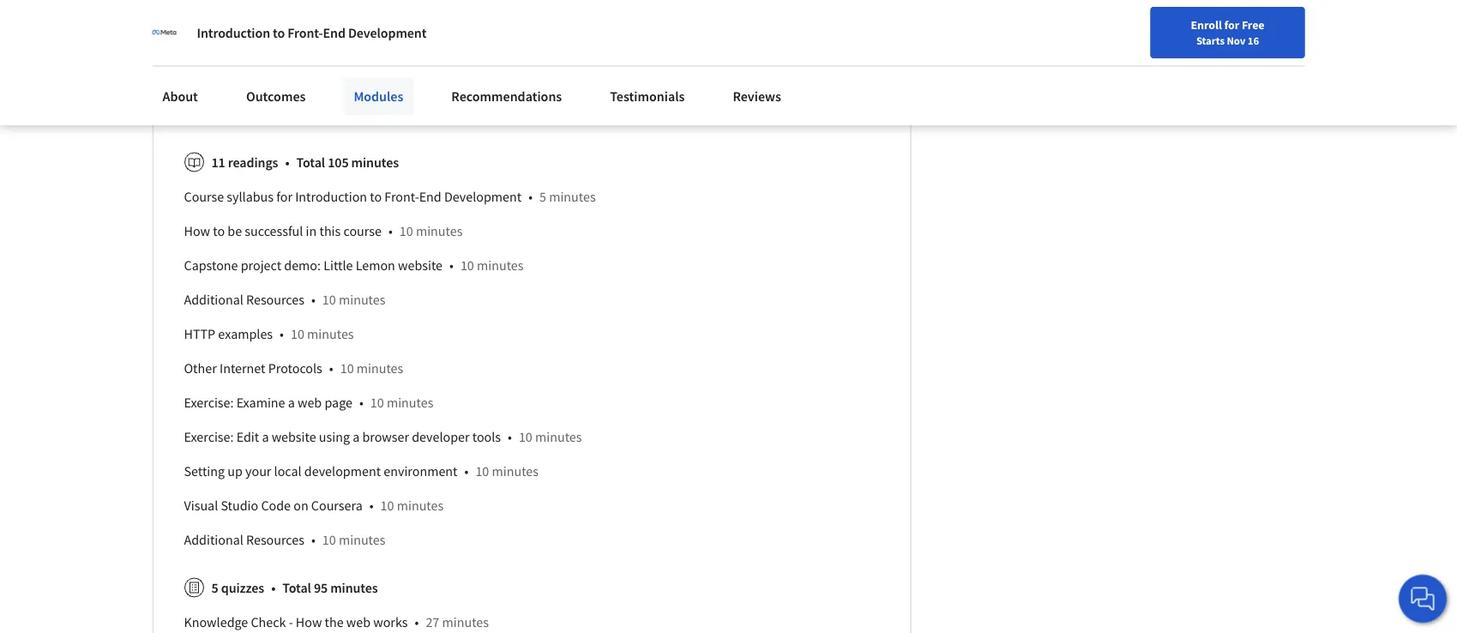 Task type: locate. For each thing, give the bounding box(es) containing it.
0 vertical spatial to
[[273, 24, 285, 41]]

a
[[228, 71, 235, 89], [288, 394, 295, 411], [262, 428, 269, 446], [353, 428, 360, 446]]

0 horizontal spatial end
[[323, 24, 346, 41]]

introduction up this
[[295, 188, 367, 205]]

website right lemon
[[398, 257, 443, 274]]

readings
[[228, 154, 278, 171]]

examples
[[218, 325, 273, 343]]

0 vertical spatial website
[[398, 257, 443, 274]]

1 vertical spatial -
[[289, 614, 293, 631]]

get
[[295, 106, 315, 123]]

1 vertical spatial to
[[370, 188, 382, 205]]

show notifications image
[[1226, 21, 1247, 42]]

2 vertical spatial to
[[213, 222, 225, 240]]

0 vertical spatial exercise:
[[184, 394, 234, 411]]

2 horizontal spatial to
[[370, 188, 382, 205]]

1 additional from the top
[[184, 291, 244, 308]]

exercise:
[[184, 394, 234, 411], [184, 428, 234, 446]]

reviews link
[[723, 77, 792, 115]]

how left the
[[296, 614, 322, 631]]

0 horizontal spatial front-
[[288, 24, 323, 41]]

what
[[184, 71, 214, 89]]

http examples • 10 minutes
[[184, 325, 354, 343]]

0 vertical spatial 5
[[540, 188, 547, 205]]

•
[[289, 37, 293, 54], [501, 106, 506, 123], [285, 154, 290, 171], [529, 188, 533, 205], [389, 222, 393, 240], [450, 257, 454, 274], [311, 291, 316, 308], [280, 325, 284, 343], [329, 360, 334, 377], [359, 394, 364, 411], [508, 428, 512, 446], [465, 463, 469, 480], [370, 497, 374, 514], [311, 531, 316, 549], [271, 579, 276, 597], [415, 614, 419, 631]]

1 vertical spatial development
[[417, 106, 494, 123]]

meta image
[[152, 21, 176, 45]]

starts
[[1197, 33, 1225, 47]]

modules
[[354, 88, 404, 105]]

works
[[373, 614, 408, 631]]

1 vertical spatial total
[[283, 579, 311, 597]]

0 horizontal spatial introduction
[[197, 24, 270, 41]]

modules link
[[344, 77, 414, 115]]

exercise: edit a website using a browser developer tools • 10 minutes
[[184, 428, 582, 446]]

english
[[1129, 19, 1170, 36]]

website up local
[[272, 428, 316, 446]]

1 - from the top
[[288, 106, 293, 123]]

web
[[389, 106, 414, 123]]

web left page
[[298, 394, 322, 411]]

summary
[[230, 106, 286, 123]]

total for total 105 minutes
[[296, 154, 325, 171]]

1 vertical spatial introduction
[[295, 188, 367, 205]]

0 horizontal spatial to
[[213, 222, 225, 240]]

the
[[325, 614, 344, 631]]

1 horizontal spatial introduction
[[295, 188, 367, 205]]

resources
[[246, 291, 305, 308], [246, 531, 305, 549]]

module summary - get started with web development • 2 minutes
[[184, 106, 569, 123]]

to left 4
[[273, 24, 285, 41]]

0 vertical spatial additional
[[184, 291, 244, 308]]

web right the
[[347, 614, 371, 631]]

• total 105 minutes
[[285, 154, 399, 171]]

a for edit
[[262, 428, 269, 446]]

2 - from the top
[[289, 614, 293, 631]]

1 vertical spatial additional resources • 10 minutes
[[184, 531, 386, 549]]

exercise: down other
[[184, 394, 234, 411]]

an
[[238, 71, 252, 89]]

resources up http examples • 10 minutes
[[246, 291, 305, 308]]

syllabus
[[227, 188, 274, 205]]

exercise: for exercise: examine a web page
[[184, 394, 234, 411]]

1 horizontal spatial end
[[419, 188, 442, 205]]

additional resources • 10 minutes down code
[[184, 531, 386, 549]]

chat with us image
[[1410, 585, 1437, 613]]

0 vertical spatial -
[[288, 106, 293, 123]]

reviews
[[733, 88, 782, 105]]

1 horizontal spatial 5
[[540, 188, 547, 205]]

introduction up what is a an ide?
[[197, 24, 270, 41]]

additional
[[184, 291, 244, 308], [184, 531, 244, 549]]

resources down code
[[246, 531, 305, 549]]

1 vertical spatial for
[[276, 188, 293, 205]]

1 vertical spatial exercise:
[[184, 428, 234, 446]]

1 vertical spatial additional
[[184, 531, 244, 549]]

5
[[540, 188, 547, 205], [212, 579, 218, 597]]

2 exercise: from the top
[[184, 428, 234, 446]]

4
[[300, 37, 307, 54]]

development for end
[[444, 188, 522, 205]]

additional down the visual
[[184, 531, 244, 549]]

total left 95
[[283, 579, 311, 597]]

1 horizontal spatial to
[[273, 24, 285, 41]]

exercise: up the setting
[[184, 428, 234, 446]]

a right is
[[228, 71, 235, 89]]

0 horizontal spatial 5
[[212, 579, 218, 597]]

demo:
[[284, 257, 321, 274]]

1 horizontal spatial front-
[[385, 188, 419, 205]]

additional resources • 10 minutes up http examples • 10 minutes
[[184, 291, 386, 308]]

website
[[398, 257, 443, 274], [272, 428, 316, 446]]

3 minutes
[[298, 71, 355, 89]]

0 vertical spatial how
[[184, 222, 210, 240]]

0 vertical spatial for
[[1225, 17, 1240, 33]]

1 vertical spatial resources
[[246, 531, 305, 549]]

0 horizontal spatial web
[[298, 394, 322, 411]]

to left be
[[213, 222, 225, 240]]

1 exercise: from the top
[[184, 394, 234, 411]]

front- down "• total 105 minutes"
[[385, 188, 419, 205]]

total
[[296, 154, 325, 171], [283, 579, 311, 597]]

up
[[228, 463, 243, 480]]

0 vertical spatial web
[[298, 394, 322, 411]]

to for end
[[273, 24, 285, 41]]

front-
[[288, 24, 323, 41], [385, 188, 419, 205]]

is
[[216, 71, 226, 89]]

0 vertical spatial total
[[296, 154, 325, 171]]

started
[[318, 106, 358, 123]]

how down 'course'
[[184, 222, 210, 240]]

edit
[[237, 428, 259, 446]]

2 vertical spatial development
[[444, 188, 522, 205]]

protocols
[[268, 360, 322, 377]]

-
[[288, 106, 293, 123], [289, 614, 293, 631]]

to up 'course' at top left
[[370, 188, 382, 205]]

setting
[[184, 463, 225, 480]]

for inside enroll for free starts nov 16
[[1225, 17, 1240, 33]]

testimonials
[[610, 88, 685, 105]]

a right edit
[[262, 428, 269, 446]]

to for successful
[[213, 222, 225, 240]]

0 vertical spatial resources
[[246, 291, 305, 308]]

studio
[[221, 497, 258, 514]]

1 vertical spatial web
[[347, 614, 371, 631]]

2 additional from the top
[[184, 531, 244, 549]]

total left 105
[[296, 154, 325, 171]]

for up nov
[[1225, 17, 1240, 33]]

with
[[361, 106, 386, 123]]

course syllabus for introduction to front-end development • 5 minutes
[[184, 188, 596, 205]]

what is a an ide?
[[184, 71, 280, 89]]

105
[[328, 154, 349, 171]]

- left get on the left of the page
[[288, 106, 293, 123]]

0 horizontal spatial website
[[272, 428, 316, 446]]

development
[[348, 24, 427, 41], [417, 106, 494, 123], [444, 188, 522, 205]]

a right examine
[[288, 394, 295, 411]]

to
[[273, 24, 285, 41], [370, 188, 382, 205], [213, 222, 225, 240]]

1 horizontal spatial website
[[398, 257, 443, 274]]

None search field
[[245, 11, 656, 45]]

1 horizontal spatial web
[[347, 614, 371, 631]]

end
[[323, 24, 346, 41], [419, 188, 442, 205]]

0 horizontal spatial how
[[184, 222, 210, 240]]

95
[[314, 579, 328, 597]]

0 vertical spatial front-
[[288, 24, 323, 41]]

0 vertical spatial additional resources • 10 minutes
[[184, 291, 386, 308]]

front- up 3
[[288, 24, 323, 41]]

- right the check
[[289, 614, 293, 631]]

additional down capstone
[[184, 291, 244, 308]]

0 vertical spatial introduction
[[197, 24, 270, 41]]

for right syllabus
[[276, 188, 293, 205]]

be
[[228, 222, 242, 240]]

your
[[245, 463, 271, 480]]

web
[[298, 394, 322, 411], [347, 614, 371, 631]]

additional resources • 10 minutes
[[184, 291, 386, 308], [184, 531, 386, 549]]

1 horizontal spatial for
[[1225, 17, 1240, 33]]

http
[[184, 325, 216, 343]]

examine
[[237, 394, 285, 411]]

1 horizontal spatial how
[[296, 614, 322, 631]]

visual
[[184, 497, 218, 514]]

nov
[[1227, 33, 1246, 47]]



Task type: describe. For each thing, give the bounding box(es) containing it.
services
[[236, 37, 282, 54]]

successful
[[245, 222, 303, 240]]

a for examine
[[288, 394, 295, 411]]

introduction to front-end development
[[197, 24, 427, 41]]

apis
[[184, 37, 209, 54]]

11 readings
[[212, 154, 278, 171]]

tools
[[473, 428, 501, 446]]

capstone project demo: little lemon website • 10 minutes
[[184, 257, 524, 274]]

browser
[[362, 428, 409, 446]]

and
[[211, 37, 233, 54]]

other
[[184, 360, 217, 377]]

internet
[[220, 360, 266, 377]]

testimonials link
[[600, 77, 695, 115]]

a right using
[[353, 428, 360, 446]]

other internet protocols • 10 minutes
[[184, 360, 404, 377]]

how to be successful in this course • 10 minutes
[[184, 222, 463, 240]]

a for is
[[228, 71, 235, 89]]

1 resources from the top
[[246, 291, 305, 308]]

lemon
[[356, 257, 395, 274]]

course
[[184, 188, 224, 205]]

course
[[344, 222, 382, 240]]

english button
[[1098, 0, 1201, 56]]

0 vertical spatial development
[[348, 24, 427, 41]]

1 vertical spatial end
[[419, 188, 442, 205]]

page
[[325, 394, 353, 411]]

this
[[320, 222, 341, 240]]

check
[[251, 614, 286, 631]]

- for check
[[289, 614, 293, 631]]

3
[[298, 71, 305, 89]]

2 additional resources • 10 minutes from the top
[[184, 531, 386, 549]]

about
[[163, 88, 198, 105]]

knowledge check - how the web works • 27 minutes
[[184, 614, 489, 631]]

environment
[[384, 463, 458, 480]]

2
[[512, 106, 519, 123]]

quizzes
[[221, 579, 264, 597]]

code
[[261, 497, 291, 514]]

free
[[1242, 17, 1265, 33]]

1 vertical spatial front-
[[385, 188, 419, 205]]

1 vertical spatial how
[[296, 614, 322, 631]]

0 horizontal spatial for
[[276, 188, 293, 205]]

enroll
[[1191, 17, 1223, 33]]

using
[[319, 428, 350, 446]]

• total 95 minutes
[[271, 579, 378, 597]]

developer
[[412, 428, 470, 446]]

about link
[[152, 77, 208, 115]]

capstone
[[184, 257, 238, 274]]

exercise: for exercise: edit a website using a browser developer tools
[[184, 428, 234, 446]]

in
[[306, 222, 317, 240]]

1 vertical spatial website
[[272, 428, 316, 446]]

1 additional resources • 10 minutes from the top
[[184, 291, 386, 308]]

coursera
[[311, 497, 363, 514]]

outcomes link
[[236, 77, 316, 115]]

project
[[241, 257, 282, 274]]

recommendations
[[452, 88, 562, 105]]

recommendations link
[[441, 77, 573, 115]]

0 vertical spatial end
[[323, 24, 346, 41]]

enroll for free starts nov 16
[[1191, 17, 1265, 47]]

- for summary
[[288, 106, 293, 123]]

development for web
[[417, 106, 494, 123]]

11
[[212, 154, 225, 171]]

exercise: examine a web page • 10 minutes
[[184, 394, 434, 411]]

knowledge
[[184, 614, 248, 631]]

outcomes
[[246, 88, 306, 105]]

visual studio code on coursera • 10 minutes
[[184, 497, 444, 514]]

module
[[184, 106, 227, 123]]

setting up your local development environment • 10 minutes
[[184, 463, 539, 480]]

1 vertical spatial 5
[[212, 579, 218, 597]]

little
[[324, 257, 353, 274]]

2 resources from the top
[[246, 531, 305, 549]]

27
[[426, 614, 440, 631]]

local
[[274, 463, 302, 480]]

on
[[294, 497, 309, 514]]

total for total 95 minutes
[[283, 579, 311, 597]]

5 quizzes
[[212, 579, 264, 597]]

ide?
[[255, 71, 280, 89]]

16
[[1248, 33, 1260, 47]]

apis and services • 4 minutes
[[184, 37, 356, 54]]

development
[[304, 463, 381, 480]]



Task type: vqa. For each thing, say whether or not it's contained in the screenshot.
• TOTAL 105 MINUTES
yes



